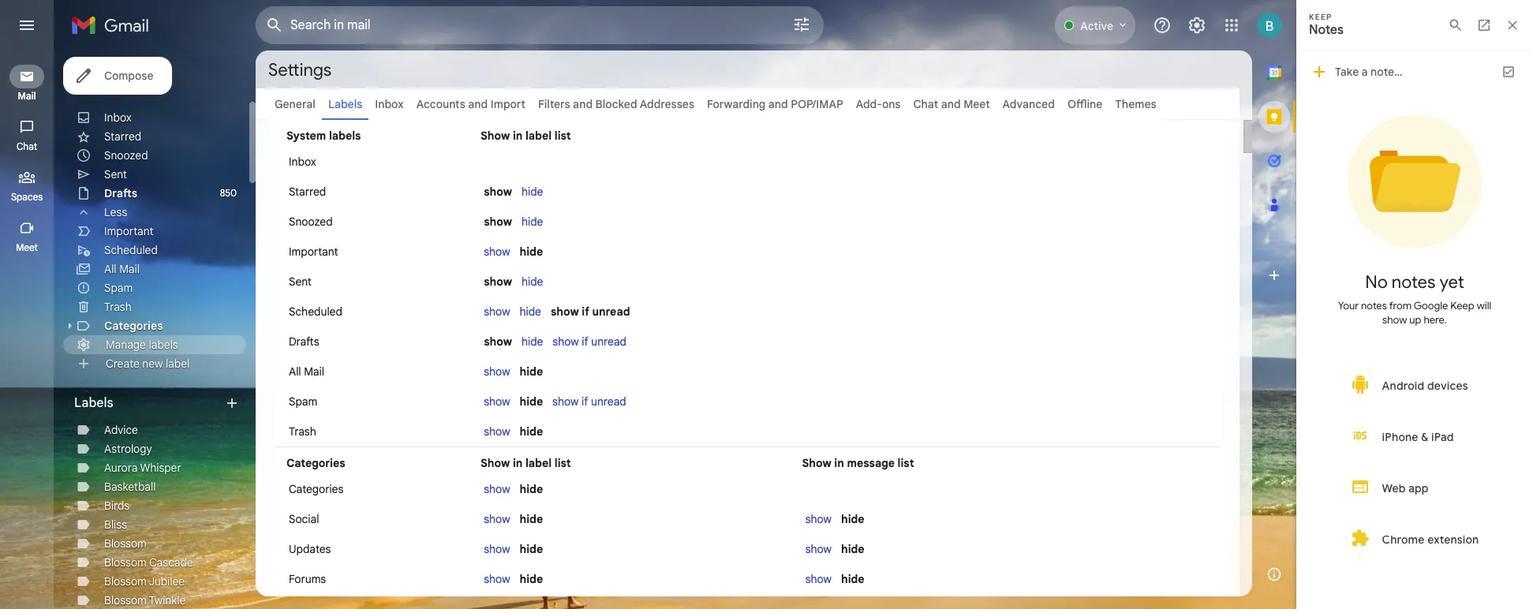 Task type: vqa. For each thing, say whether or not it's contained in the screenshot.
435
no



Task type: describe. For each thing, give the bounding box(es) containing it.
show in message list
[[802, 456, 915, 471]]

blossom for blossom jubilee
[[104, 575, 147, 589]]

if for drafts
[[582, 335, 589, 349]]

0 vertical spatial unread
[[592, 305, 630, 319]]

advanced search options image
[[786, 9, 818, 40]]

important link
[[104, 224, 154, 238]]

meet heading
[[0, 242, 54, 254]]

labels for "labels" link
[[328, 97, 363, 111]]

add-
[[856, 97, 882, 111]]

categories link
[[104, 319, 163, 333]]

new
[[142, 357, 163, 371]]

and for chat
[[942, 97, 961, 111]]

jubilee
[[149, 575, 185, 589]]

show for categories
[[481, 456, 510, 471]]

1 vertical spatial all
[[289, 365, 301, 379]]

in for categories
[[513, 456, 523, 471]]

0 horizontal spatial inbox link
[[104, 111, 132, 125]]

offline link
[[1068, 97, 1103, 111]]

0 horizontal spatial trash
[[104, 300, 132, 314]]

2 horizontal spatial mail
[[304, 365, 324, 379]]

forwarding and pop/imap
[[707, 97, 844, 111]]

hide link for starred
[[522, 185, 543, 199]]

advanced
[[1003, 97, 1055, 111]]

filters
[[538, 97, 570, 111]]

themes
[[1116, 97, 1157, 111]]

1 horizontal spatial drafts
[[289, 335, 319, 349]]

starred link
[[104, 129, 142, 144]]

mail inside mail heading
[[18, 90, 36, 102]]

unread for drafts
[[591, 335, 627, 349]]

hide link for scheduled
[[520, 305, 541, 319]]

bliss
[[104, 518, 127, 532]]

themes link
[[1116, 97, 1157, 111]]

list for categories
[[555, 456, 571, 471]]

show link for all mail
[[484, 365, 510, 379]]

accounts and import
[[417, 97, 526, 111]]

chat and meet link
[[914, 97, 990, 111]]

0 horizontal spatial all
[[104, 262, 117, 276]]

1 horizontal spatial scheduled
[[289, 305, 343, 319]]

0 vertical spatial spam
[[104, 281, 133, 295]]

blossom jubilee link
[[104, 575, 185, 589]]

social
[[289, 512, 319, 527]]

main menu image
[[17, 16, 36, 35]]

snoozed link
[[104, 148, 148, 163]]

show link for trash
[[484, 425, 510, 439]]

less button
[[63, 203, 246, 222]]

blossom twinkle
[[104, 594, 186, 608]]

import
[[491, 97, 526, 111]]

meet inside heading
[[16, 242, 38, 253]]

0 vertical spatial sent
[[104, 167, 127, 182]]

1 horizontal spatial inbox
[[289, 155, 316, 169]]

drafts link
[[104, 186, 137, 201]]

create
[[106, 357, 140, 371]]

filters and blocked addresses
[[538, 97, 695, 111]]

Search in mail search field
[[256, 6, 824, 44]]

1 vertical spatial snoozed
[[289, 215, 333, 229]]

birds link
[[104, 499, 130, 513]]

add-ons link
[[856, 97, 901, 111]]

0 vertical spatial show if unread
[[551, 305, 630, 319]]

blossom cascade link
[[104, 556, 193, 570]]

show for system labels
[[481, 129, 510, 143]]

blossom cascade
[[104, 556, 193, 570]]

accounts
[[417, 97, 466, 111]]

1 vertical spatial mail
[[119, 262, 140, 276]]

blossom for blossom twinkle
[[104, 594, 147, 608]]

blocked
[[596, 97, 638, 111]]

850
[[220, 187, 237, 199]]

0 vertical spatial all mail
[[104, 262, 140, 276]]

twinkle
[[149, 594, 186, 608]]

basketball link
[[104, 480, 156, 494]]

1 vertical spatial categories
[[287, 456, 345, 471]]

show link for categories
[[484, 482, 510, 497]]

0 vertical spatial categories
[[104, 319, 163, 333]]

support image
[[1153, 16, 1172, 35]]

settings
[[268, 59, 332, 80]]

mail heading
[[0, 90, 54, 103]]

label for categories
[[526, 456, 552, 471]]

and for accounts
[[468, 97, 488, 111]]

1 vertical spatial starred
[[289, 185, 326, 199]]

2 vertical spatial categories
[[289, 482, 344, 497]]

aurora
[[104, 461, 138, 475]]

message
[[847, 456, 895, 471]]

show link for spam
[[484, 395, 510, 409]]

show link for social
[[484, 512, 510, 527]]

spaces heading
[[0, 191, 54, 204]]

label inside manage labels create new label
[[166, 357, 190, 371]]

0 vertical spatial important
[[104, 224, 154, 238]]

basketball
[[104, 480, 156, 494]]

advice
[[104, 423, 138, 437]]

show in label list for system labels
[[481, 129, 571, 143]]

aurora whisper link
[[104, 461, 181, 475]]



Task type: locate. For each thing, give the bounding box(es) containing it.
show link for important
[[484, 245, 510, 259]]

show if unread link for spam
[[553, 395, 627, 409]]

sent link
[[104, 167, 127, 182]]

offline
[[1068, 97, 1103, 111]]

cascade
[[149, 556, 193, 570]]

forwarding
[[707, 97, 766, 111]]

blossom down the 'blossom' link
[[104, 556, 147, 570]]

sent
[[104, 167, 127, 182], [289, 275, 312, 289]]

0 horizontal spatial starred
[[104, 129, 142, 144]]

1 and from the left
[[468, 97, 488, 111]]

1 vertical spatial show if unread link
[[553, 395, 627, 409]]

1 horizontal spatial trash
[[289, 425, 316, 439]]

0 horizontal spatial all mail
[[104, 262, 140, 276]]

0 vertical spatial all
[[104, 262, 117, 276]]

2 blossom from the top
[[104, 556, 147, 570]]

2 vertical spatial label
[[526, 456, 552, 471]]

show link
[[484, 245, 510, 259], [484, 305, 510, 319], [484, 365, 510, 379], [484, 395, 510, 409], [484, 425, 510, 439], [484, 482, 510, 497], [484, 512, 510, 527], [806, 512, 832, 527], [484, 542, 510, 557], [806, 542, 832, 557], [484, 572, 510, 587], [806, 572, 832, 587]]

blossom down blossom jubilee
[[104, 594, 147, 608]]

labels down "labels" link
[[329, 129, 361, 143]]

2 show in label list from the top
[[481, 456, 571, 471]]

unread
[[592, 305, 630, 319], [591, 335, 627, 349], [591, 395, 627, 409]]

1 vertical spatial labels
[[149, 338, 178, 352]]

hide link for sent
[[522, 275, 543, 289]]

show in label list for categories
[[481, 456, 571, 471]]

4 blossom from the top
[[104, 594, 147, 608]]

1 vertical spatial label
[[166, 357, 190, 371]]

0 vertical spatial if
[[582, 305, 590, 319]]

labels link
[[328, 97, 363, 111]]

labels inside manage labels create new label
[[149, 338, 178, 352]]

hide link for drafts
[[522, 335, 543, 349]]

1 horizontal spatial starred
[[289, 185, 326, 199]]

navigation
[[0, 51, 55, 609]]

all mail link
[[104, 262, 140, 276]]

hide
[[522, 185, 543, 199], [522, 215, 543, 229], [520, 245, 543, 259], [522, 275, 543, 289], [520, 305, 541, 319], [522, 335, 543, 349], [520, 365, 543, 379], [520, 395, 543, 409], [520, 425, 543, 439], [520, 482, 543, 497], [520, 512, 543, 527], [841, 512, 865, 527], [520, 542, 543, 557], [841, 542, 865, 557], [520, 572, 543, 587], [841, 572, 865, 587]]

if
[[582, 305, 590, 319], [582, 335, 589, 349], [582, 395, 588, 409]]

0 vertical spatial labels
[[329, 129, 361, 143]]

and right filters
[[573, 97, 593, 111]]

0 horizontal spatial scheduled
[[104, 243, 158, 257]]

0 vertical spatial mail
[[18, 90, 36, 102]]

labels for manage
[[149, 338, 178, 352]]

inbox up starred link at the top
[[104, 111, 132, 125]]

labels for labels heading
[[74, 396, 113, 411]]

forums
[[289, 572, 326, 587]]

2 show if unread link from the top
[[553, 395, 627, 409]]

0 vertical spatial labels
[[328, 97, 363, 111]]

aurora whisper
[[104, 461, 181, 475]]

label
[[526, 129, 552, 143], [166, 357, 190, 371], [526, 456, 552, 471]]

inbox link right "labels" link
[[375, 97, 404, 111]]

astrology
[[104, 442, 152, 456]]

show
[[484, 185, 512, 199], [484, 215, 512, 229], [484, 245, 510, 259], [484, 275, 512, 289], [484, 305, 510, 319], [551, 305, 579, 319], [484, 335, 512, 349], [553, 335, 579, 349], [484, 365, 510, 379], [484, 395, 510, 409], [553, 395, 579, 409], [484, 425, 510, 439], [484, 482, 510, 497], [484, 512, 510, 527], [806, 512, 832, 527], [484, 542, 510, 557], [806, 542, 832, 557], [484, 572, 510, 587], [806, 572, 832, 587]]

1 horizontal spatial meet
[[964, 97, 990, 111]]

navigation containing mail
[[0, 51, 55, 609]]

important
[[104, 224, 154, 238], [289, 245, 338, 259]]

search in mail image
[[261, 11, 289, 39]]

spaces
[[11, 191, 43, 203]]

manage
[[106, 338, 146, 352]]

inbox down system
[[289, 155, 316, 169]]

inbox link up starred link at the top
[[104, 111, 132, 125]]

1 vertical spatial scheduled
[[289, 305, 343, 319]]

1 horizontal spatial important
[[289, 245, 338, 259]]

list
[[555, 129, 571, 143], [555, 456, 571, 471], [898, 456, 915, 471]]

advanced link
[[1003, 97, 1055, 111]]

0 horizontal spatial snoozed
[[104, 148, 148, 163]]

compose
[[104, 69, 154, 83]]

chat and meet
[[914, 97, 990, 111]]

3 if from the top
[[582, 395, 588, 409]]

hide link
[[522, 185, 543, 199], [522, 215, 543, 229], [522, 275, 543, 289], [520, 305, 541, 319], [522, 335, 543, 349]]

0 horizontal spatial important
[[104, 224, 154, 238]]

1 horizontal spatial labels
[[328, 97, 363, 111]]

0 horizontal spatial labels
[[149, 338, 178, 352]]

and right ons
[[942, 97, 961, 111]]

show link for forums
[[484, 572, 510, 587]]

0 horizontal spatial drafts
[[104, 186, 137, 201]]

chat for chat
[[17, 141, 37, 152]]

pop/imap
[[791, 97, 844, 111]]

manage labels create new label
[[106, 338, 190, 371]]

1 horizontal spatial inbox link
[[375, 97, 404, 111]]

in for system labels
[[513, 129, 523, 143]]

snoozed
[[104, 148, 148, 163], [289, 215, 333, 229]]

chat for chat and meet
[[914, 97, 939, 111]]

blossom link
[[104, 537, 147, 551]]

inbox
[[375, 97, 404, 111], [104, 111, 132, 125], [289, 155, 316, 169]]

0 horizontal spatial spam
[[104, 281, 133, 295]]

blossom jubilee
[[104, 575, 185, 589]]

show if unread
[[551, 305, 630, 319], [553, 335, 627, 349], [553, 395, 627, 409]]

tab list
[[1253, 51, 1297, 553]]

filters and blocked addresses link
[[538, 97, 695, 111]]

meet down spaces 'heading'
[[16, 242, 38, 253]]

gmail image
[[71, 9, 157, 41]]

ons
[[882, 97, 901, 111]]

0 vertical spatial scheduled
[[104, 243, 158, 257]]

manage labels link
[[106, 338, 178, 352]]

1 show if unread link from the top
[[553, 335, 627, 349]]

1 vertical spatial sent
[[289, 275, 312, 289]]

drafts
[[104, 186, 137, 201], [289, 335, 319, 349]]

3 and from the left
[[769, 97, 788, 111]]

advice link
[[104, 423, 138, 437]]

labels for system
[[329, 129, 361, 143]]

labels
[[328, 97, 363, 111], [74, 396, 113, 411]]

all mail
[[104, 262, 140, 276], [289, 365, 324, 379]]

labels up advice
[[74, 396, 113, 411]]

general link
[[275, 97, 316, 111]]

1 vertical spatial show in label list
[[481, 456, 571, 471]]

3 blossom from the top
[[104, 575, 147, 589]]

1 horizontal spatial spam
[[289, 395, 318, 409]]

0 horizontal spatial mail
[[18, 90, 36, 102]]

scheduled link
[[104, 243, 158, 257]]

0 horizontal spatial labels
[[74, 396, 113, 411]]

system labels
[[287, 129, 361, 143]]

labels up system labels
[[328, 97, 363, 111]]

accounts and import link
[[417, 97, 526, 111]]

show if unread for drafts
[[553, 335, 627, 349]]

1 if from the top
[[582, 305, 590, 319]]

1 horizontal spatial all mail
[[289, 365, 324, 379]]

all
[[104, 262, 117, 276], [289, 365, 301, 379]]

1 show in label list from the top
[[481, 129, 571, 143]]

system
[[287, 129, 326, 143]]

1 horizontal spatial snoozed
[[289, 215, 333, 229]]

meet left advanced
[[964, 97, 990, 111]]

whisper
[[140, 461, 181, 475]]

0 horizontal spatial inbox
[[104, 111, 132, 125]]

blossom twinkle link
[[104, 594, 186, 608]]

blossom for blossom cascade
[[104, 556, 147, 570]]

4 and from the left
[[942, 97, 961, 111]]

2 horizontal spatial inbox
[[375, 97, 404, 111]]

inbox right "labels" link
[[375, 97, 404, 111]]

1 vertical spatial trash
[[289, 425, 316, 439]]

chat down mail heading
[[17, 141, 37, 152]]

1 horizontal spatial labels
[[329, 129, 361, 143]]

Search in mail text field
[[291, 17, 748, 33]]

spam link
[[104, 281, 133, 295]]

show in label list
[[481, 129, 571, 143], [481, 456, 571, 471]]

0 vertical spatial starred
[[104, 129, 142, 144]]

chat inside 'heading'
[[17, 141, 37, 152]]

and
[[468, 97, 488, 111], [573, 97, 593, 111], [769, 97, 788, 111], [942, 97, 961, 111]]

starred down system
[[289, 185, 326, 199]]

2 if from the top
[[582, 335, 589, 349]]

0 vertical spatial snoozed
[[104, 148, 148, 163]]

updates
[[289, 542, 331, 557]]

0 vertical spatial chat
[[914, 97, 939, 111]]

2 vertical spatial show if unread
[[553, 395, 627, 409]]

and left import
[[468, 97, 488, 111]]

starred up snoozed link
[[104, 129, 142, 144]]

trash
[[104, 300, 132, 314], [289, 425, 316, 439]]

trash link
[[104, 300, 132, 314]]

labels up new on the left of the page
[[149, 338, 178, 352]]

0 vertical spatial show in label list
[[481, 129, 571, 143]]

0 vertical spatial meet
[[964, 97, 990, 111]]

label for system labels
[[526, 129, 552, 143]]

show link for updates
[[484, 542, 510, 557]]

0 horizontal spatial meet
[[16, 242, 38, 253]]

show
[[481, 129, 510, 143], [481, 456, 510, 471], [802, 456, 832, 471]]

and for forwarding
[[769, 97, 788, 111]]

2 and from the left
[[573, 97, 593, 111]]

0 vertical spatial drafts
[[104, 186, 137, 201]]

0 vertical spatial show if unread link
[[553, 335, 627, 349]]

blossom down bliss
[[104, 537, 147, 551]]

and left pop/imap
[[769, 97, 788, 111]]

show link for scheduled
[[484, 305, 510, 319]]

settings image
[[1188, 16, 1207, 35]]

1 vertical spatial all mail
[[289, 365, 324, 379]]

compose button
[[63, 57, 172, 95]]

forwarding and pop/imap link
[[707, 97, 844, 111]]

show if unread for spam
[[553, 395, 627, 409]]

spam
[[104, 281, 133, 295], [289, 395, 318, 409]]

if for spam
[[582, 395, 588, 409]]

inbox link
[[375, 97, 404, 111], [104, 111, 132, 125]]

1 vertical spatial chat
[[17, 141, 37, 152]]

1 vertical spatial unread
[[591, 335, 627, 349]]

1 vertical spatial spam
[[289, 395, 318, 409]]

chat heading
[[0, 141, 54, 153]]

2 vertical spatial unread
[[591, 395, 627, 409]]

starred
[[104, 129, 142, 144], [289, 185, 326, 199]]

meet
[[964, 97, 990, 111], [16, 242, 38, 253]]

bliss link
[[104, 518, 127, 532]]

1 horizontal spatial chat
[[914, 97, 939, 111]]

1 horizontal spatial sent
[[289, 275, 312, 289]]

blossom up blossom twinkle link
[[104, 575, 147, 589]]

hide link for snoozed
[[522, 215, 543, 229]]

1 vertical spatial show if unread
[[553, 335, 627, 349]]

less
[[104, 205, 127, 219]]

scheduled
[[104, 243, 158, 257], [289, 305, 343, 319]]

show if unread link for drafts
[[553, 335, 627, 349]]

0 vertical spatial label
[[526, 129, 552, 143]]

0 vertical spatial trash
[[104, 300, 132, 314]]

chat right ons
[[914, 97, 939, 111]]

labels heading
[[74, 396, 224, 411]]

add-ons
[[856, 97, 901, 111]]

1 vertical spatial important
[[289, 245, 338, 259]]

1 vertical spatial drafts
[[289, 335, 319, 349]]

2 vertical spatial if
[[582, 395, 588, 409]]

1 horizontal spatial all
[[289, 365, 301, 379]]

list for system labels
[[555, 129, 571, 143]]

1 vertical spatial meet
[[16, 242, 38, 253]]

2 vertical spatial mail
[[304, 365, 324, 379]]

1 horizontal spatial mail
[[119, 262, 140, 276]]

0 horizontal spatial sent
[[104, 167, 127, 182]]

blossom for the 'blossom' link
[[104, 537, 147, 551]]

addresses
[[640, 97, 695, 111]]

and for filters
[[573, 97, 593, 111]]

mail
[[18, 90, 36, 102], [119, 262, 140, 276], [304, 365, 324, 379]]

general
[[275, 97, 316, 111]]

1 blossom from the top
[[104, 537, 147, 551]]

1 vertical spatial if
[[582, 335, 589, 349]]

astrology link
[[104, 442, 152, 456]]

show if unread link
[[553, 335, 627, 349], [553, 395, 627, 409]]

create new label link
[[106, 357, 190, 371]]

1 vertical spatial labels
[[74, 396, 113, 411]]

in
[[513, 129, 523, 143], [513, 456, 523, 471], [835, 456, 845, 471]]

unread for spam
[[591, 395, 627, 409]]

0 horizontal spatial chat
[[17, 141, 37, 152]]

birds
[[104, 499, 130, 513]]



